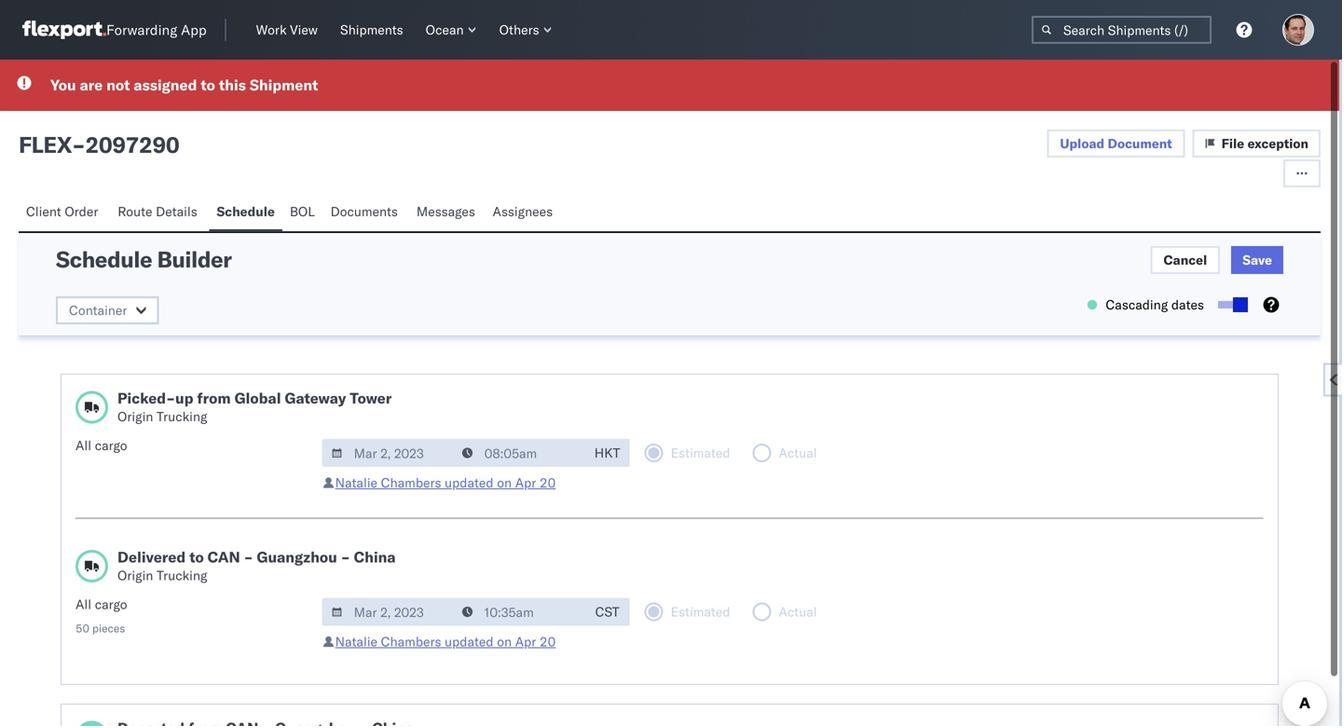 Task type: vqa. For each thing, say whether or not it's contained in the screenshot.
-
yes



Task type: locate. For each thing, give the bounding box(es) containing it.
updated for picked-up from global gateway tower
[[445, 474, 494, 491]]

2 cargo from the top
[[95, 596, 127, 612]]

1 20 from the top
[[540, 474, 556, 491]]

save button
[[1231, 246, 1283, 274]]

shipments link
[[333, 18, 411, 42]]

0 horizontal spatial schedule
[[56, 245, 152, 273]]

2 20 from the top
[[540, 633, 556, 650]]

2 natalie from the top
[[335, 633, 377, 650]]

1 vertical spatial origin
[[117, 567, 153, 583]]

1 vertical spatial all
[[75, 596, 91, 612]]

1 vertical spatial natalie
[[335, 633, 377, 650]]

apr for picked-up from global gateway tower
[[515, 474, 536, 491]]

0 vertical spatial schedule
[[217, 203, 275, 219]]

1 vertical spatial natalie chambers updated on apr 20
[[335, 633, 556, 650]]

apr
[[515, 474, 536, 491], [515, 633, 536, 650]]

others button
[[492, 18, 560, 42]]

2 natalie chambers updated on apr 20 from the top
[[335, 633, 556, 650]]

assignees button
[[485, 195, 564, 231]]

- left china
[[341, 548, 350, 566]]

0 vertical spatial all
[[75, 437, 91, 453]]

updated
[[445, 474, 494, 491], [445, 633, 494, 650]]

0 vertical spatial trucking
[[157, 408, 207, 425]]

bol
[[290, 203, 315, 219]]

to
[[201, 75, 215, 94], [189, 548, 204, 566]]

trucking inside delivered to can - guangzhou - china origin trucking
[[157, 567, 207, 583]]

2 mmm d, yyyy text field from the top
[[322, 598, 454, 626]]

2 origin from the top
[[117, 567, 153, 583]]

documents
[[330, 203, 398, 219]]

container
[[69, 302, 127, 318]]

1 cargo from the top
[[95, 437, 127, 453]]

shipment
[[250, 75, 318, 94]]

0 vertical spatial to
[[201, 75, 215, 94]]

20 down -- : -- -- text field
[[540, 633, 556, 650]]

2 trucking from the top
[[157, 567, 207, 583]]

1 vertical spatial schedule
[[56, 245, 152, 273]]

to left can
[[189, 548, 204, 566]]

trucking inside picked-up from global gateway tower origin trucking
[[157, 408, 207, 425]]

flex - 2097290
[[19, 130, 179, 158]]

1 updated from the top
[[445, 474, 494, 491]]

natalie chambers updated on apr 20
[[335, 474, 556, 491], [335, 633, 556, 650]]

20
[[540, 474, 556, 491], [540, 633, 556, 650]]

china
[[354, 548, 396, 566]]

not
[[106, 75, 130, 94]]

- right can
[[244, 548, 253, 566]]

1 horizontal spatial schedule
[[217, 203, 275, 219]]

updated down -- : -- -- text field
[[445, 633, 494, 650]]

0 vertical spatial cargo
[[95, 437, 127, 453]]

guangzhou
[[257, 548, 337, 566]]

2 on from the top
[[497, 633, 512, 650]]

1 vertical spatial on
[[497, 633, 512, 650]]

2 updated from the top
[[445, 633, 494, 650]]

to left this
[[201, 75, 215, 94]]

1 natalie from the top
[[335, 474, 377, 491]]

- down are on the left top of page
[[72, 130, 85, 158]]

1 mmm d, yyyy text field from the top
[[322, 439, 454, 467]]

2 apr from the top
[[515, 633, 536, 650]]

builder
[[157, 245, 232, 273]]

0 vertical spatial 20
[[540, 474, 556, 491]]

upload document
[[1060, 135, 1172, 151]]

natalie
[[335, 474, 377, 491], [335, 633, 377, 650]]

forwarding app link
[[22, 21, 207, 39]]

messages button
[[409, 195, 485, 231]]

messages
[[417, 203, 475, 219]]

1 chambers from the top
[[381, 474, 441, 491]]

all cargo 50 pieces
[[75, 596, 127, 635]]

apr down -- : -- -- text field
[[515, 633, 536, 650]]

1 vertical spatial updated
[[445, 633, 494, 650]]

cargo down 'picked-'
[[95, 437, 127, 453]]

1 vertical spatial cargo
[[95, 596, 127, 612]]

tower
[[350, 389, 392, 407]]

all inside all cargo 50 pieces
[[75, 596, 91, 612]]

ocean
[[426, 21, 464, 38]]

0 vertical spatial natalie
[[335, 474, 377, 491]]

1 natalie chambers updated on apr 20 from the top
[[335, 474, 556, 491]]

delivered
[[117, 548, 186, 566]]

on for picked-up from global gateway tower
[[497, 474, 512, 491]]

on down -- : -- -- text box
[[497, 474, 512, 491]]

file exception button
[[1193, 130, 1321, 158], [1193, 130, 1321, 158]]

route
[[118, 203, 152, 219]]

2097290
[[85, 130, 179, 158]]

mmm d, yyyy text field down tower
[[322, 439, 454, 467]]

None checkbox
[[1218, 301, 1244, 308]]

chambers
[[381, 474, 441, 491], [381, 633, 441, 650]]

cargo for all cargo
[[95, 437, 127, 453]]

chambers up china
[[381, 474, 441, 491]]

schedule
[[217, 203, 275, 219], [56, 245, 152, 273]]

on
[[497, 474, 512, 491], [497, 633, 512, 650]]

1 all from the top
[[75, 437, 91, 453]]

0 vertical spatial apr
[[515, 474, 536, 491]]

1 vertical spatial to
[[189, 548, 204, 566]]

natalie chambers updated on apr 20 button down -- : -- -- text field
[[335, 633, 556, 650]]

0 vertical spatial mmm d, yyyy text field
[[322, 439, 454, 467]]

schedule inside "button"
[[217, 203, 275, 219]]

schedule left bol
[[217, 203, 275, 219]]

2 all from the top
[[75, 596, 91, 612]]

updated down -- : -- -- text box
[[445, 474, 494, 491]]

2 chambers from the top
[[381, 633, 441, 650]]

work view
[[256, 21, 318, 38]]

trucking down the delivered
[[157, 567, 207, 583]]

0 vertical spatial chambers
[[381, 474, 441, 491]]

exception
[[1248, 135, 1309, 151]]

forwarding app
[[106, 21, 207, 39]]

cargo for all cargo 50 pieces
[[95, 596, 127, 612]]

1 on from the top
[[497, 474, 512, 491]]

natalie up china
[[335, 474, 377, 491]]

1 vertical spatial apr
[[515, 633, 536, 650]]

1 vertical spatial 20
[[540, 633, 556, 650]]

schedule up container
[[56, 245, 152, 273]]

all for all cargo
[[75, 437, 91, 453]]

document
[[1108, 135, 1172, 151]]

natalie chambers updated on apr 20 down -- : -- -- text box
[[335, 474, 556, 491]]

natalie chambers updated on apr 20 for picked-up from global gateway tower
[[335, 474, 556, 491]]

1 vertical spatial chambers
[[381, 633, 441, 650]]

cargo inside all cargo 50 pieces
[[95, 596, 127, 612]]

all
[[75, 437, 91, 453], [75, 596, 91, 612]]

natalie chambers updated on apr 20 button
[[335, 474, 556, 491], [335, 633, 556, 650]]

0 vertical spatial on
[[497, 474, 512, 491]]

chambers for picked-up from global gateway tower
[[381, 474, 441, 491]]

1 vertical spatial natalie chambers updated on apr 20 button
[[335, 633, 556, 650]]

flex
[[19, 130, 72, 158]]

flexport. image
[[22, 21, 106, 39]]

origin inside picked-up from global gateway tower origin trucking
[[117, 408, 153, 425]]

1 apr from the top
[[515, 474, 536, 491]]

origin
[[117, 408, 153, 425], [117, 567, 153, 583]]

origin down 'picked-'
[[117, 408, 153, 425]]

mmm d, yyyy text field down china
[[322, 598, 454, 626]]

cst
[[595, 603, 619, 620]]

2 natalie chambers updated on apr 20 button from the top
[[335, 633, 556, 650]]

1 origin from the top
[[117, 408, 153, 425]]

-
[[72, 130, 85, 158], [244, 548, 253, 566], [341, 548, 350, 566]]

0 vertical spatial natalie chambers updated on apr 20
[[335, 474, 556, 491]]

chambers down china
[[381, 633, 441, 650]]

0 vertical spatial natalie chambers updated on apr 20 button
[[335, 474, 556, 491]]

trucking down up
[[157, 408, 207, 425]]

1 vertical spatial mmm d, yyyy text field
[[322, 598, 454, 626]]

app
[[181, 21, 207, 39]]

on down -- : -- -- text field
[[497, 633, 512, 650]]

natalie chambers updated on apr 20 button for picked-up from global gateway tower
[[335, 474, 556, 491]]

0 vertical spatial origin
[[117, 408, 153, 425]]

natalie down china
[[335, 633, 377, 650]]

natalie chambers updated on apr 20 button down -- : -- -- text box
[[335, 474, 556, 491]]

origin down the delivered
[[117, 567, 153, 583]]

20 down -- : -- -- text box
[[540, 474, 556, 491]]

2 horizontal spatial -
[[341, 548, 350, 566]]

apr down -- : -- -- text box
[[515, 474, 536, 491]]

natalie chambers updated on apr 20 down -- : -- -- text field
[[335, 633, 556, 650]]

trucking
[[157, 408, 207, 425], [157, 567, 207, 583]]

cargo up pieces
[[95, 596, 127, 612]]

cascading dates
[[1106, 296, 1204, 313]]

this
[[219, 75, 246, 94]]

0 vertical spatial updated
[[445, 474, 494, 491]]

1 vertical spatial trucking
[[157, 567, 207, 583]]

1 natalie chambers updated on apr 20 button from the top
[[335, 474, 556, 491]]

MMM D, YYYY text field
[[322, 439, 454, 467], [322, 598, 454, 626]]

container button
[[56, 296, 159, 324]]

20 for picked-up from global gateway tower
[[540, 474, 556, 491]]

cargo
[[95, 437, 127, 453], [95, 596, 127, 612]]

on for delivered to can - guangzhou - china
[[497, 633, 512, 650]]

1 trucking from the top
[[157, 408, 207, 425]]



Task type: describe. For each thing, give the bounding box(es) containing it.
client order button
[[19, 195, 110, 231]]

you
[[50, 75, 76, 94]]

assigned
[[134, 75, 197, 94]]

Search Shipments (/) text field
[[1032, 16, 1212, 44]]

pieces
[[92, 621, 125, 635]]

upload document button
[[1047, 130, 1185, 158]]

mmm d, yyyy text field for picked-up from global gateway tower
[[322, 439, 454, 467]]

origin inside delivered to can - guangzhou - china origin trucking
[[117, 567, 153, 583]]

20 for delivered to can - guangzhou - china
[[540, 633, 556, 650]]

schedule for schedule builder
[[56, 245, 152, 273]]

natalie chambers updated on apr 20 button for delivered to can - guangzhou - china
[[335, 633, 556, 650]]

details
[[156, 203, 197, 219]]

hkt
[[594, 445, 620, 461]]

from
[[197, 389, 231, 407]]

others
[[499, 21, 539, 38]]

natalie for -
[[335, 633, 377, 650]]

all cargo
[[75, 437, 127, 453]]

ocean button
[[418, 18, 484, 42]]

-- : -- -- text field
[[453, 598, 585, 626]]

route details
[[118, 203, 197, 219]]

global
[[234, 389, 281, 407]]

cancel button
[[1151, 246, 1220, 274]]

file
[[1222, 135, 1244, 151]]

gateway
[[285, 389, 346, 407]]

work
[[256, 21, 287, 38]]

-- : -- -- text field
[[453, 439, 585, 467]]

apr for delivered to can - guangzhou - china
[[515, 633, 536, 650]]

picked-
[[117, 389, 175, 407]]

1 horizontal spatial -
[[244, 548, 253, 566]]

view
[[290, 21, 318, 38]]

schedule button
[[209, 195, 282, 231]]

cascading
[[1106, 296, 1168, 313]]

mmm d, yyyy text field for delivered to can - guangzhou - china
[[322, 598, 454, 626]]

documents button
[[323, 195, 409, 231]]

order
[[65, 203, 98, 219]]

updated for delivered to can - guangzhou - china
[[445, 633, 494, 650]]

natalie chambers updated on apr 20 for delivered to can - guangzhou - china
[[335, 633, 556, 650]]

route details button
[[110, 195, 209, 231]]

client order
[[26, 203, 98, 219]]

schedule for schedule
[[217, 203, 275, 219]]

dates
[[1171, 296, 1204, 313]]

shipments
[[340, 21, 403, 38]]

you are not assigned to this shipment
[[50, 75, 318, 94]]

work view link
[[249, 18, 325, 42]]

can
[[207, 548, 240, 566]]

save
[[1243, 252, 1272, 268]]

all for all cargo 50 pieces
[[75, 596, 91, 612]]

delivered to can - guangzhou - china origin trucking
[[117, 548, 396, 583]]

picked-up from global gateway tower origin trucking
[[117, 389, 392, 425]]

forwarding
[[106, 21, 177, 39]]

natalie for tower
[[335, 474, 377, 491]]

50
[[75, 621, 89, 635]]

chambers for delivered to can - guangzhou - china
[[381, 633, 441, 650]]

are
[[80, 75, 103, 94]]

cancel
[[1164, 252, 1207, 268]]

upload
[[1060, 135, 1104, 151]]

client
[[26, 203, 61, 219]]

0 horizontal spatial -
[[72, 130, 85, 158]]

file exception
[[1222, 135, 1309, 151]]

schedule builder
[[56, 245, 232, 273]]

bol button
[[282, 195, 323, 231]]

assignees
[[493, 203, 553, 219]]

to inside delivered to can - guangzhou - china origin trucking
[[189, 548, 204, 566]]

up
[[175, 389, 193, 407]]



